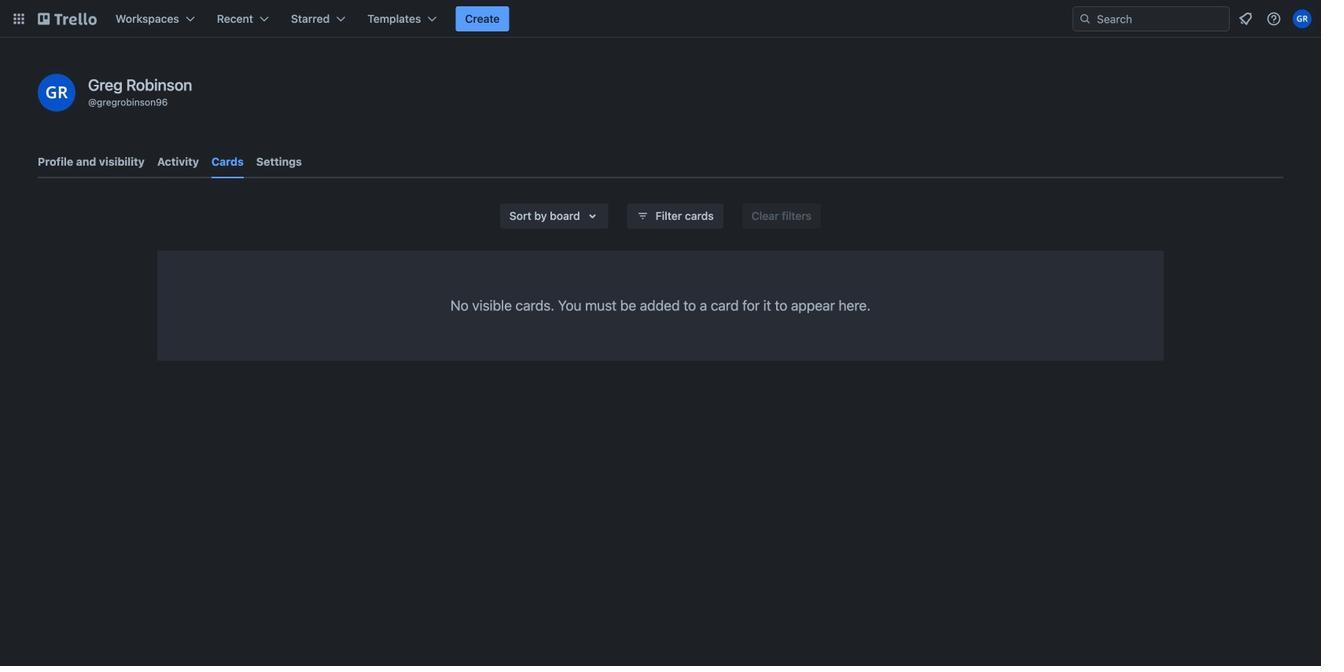 Task type: describe. For each thing, give the bounding box(es) containing it.
greg robinson (gregrobinson96) image
[[38, 74, 76, 112]]

open information menu image
[[1266, 11, 1282, 27]]

primary element
[[0, 0, 1321, 38]]

0 notifications image
[[1236, 9, 1255, 28]]



Task type: locate. For each thing, give the bounding box(es) containing it.
greg robinson (gregrobinson96) image
[[1293, 9, 1312, 28]]

back to home image
[[38, 6, 97, 31]]

search image
[[1079, 13, 1092, 25]]

Search field
[[1092, 8, 1229, 30]]



Task type: vqa. For each thing, say whether or not it's contained in the screenshot.
the rightmost Greg Robinson (gregrobinson96) icon
yes



